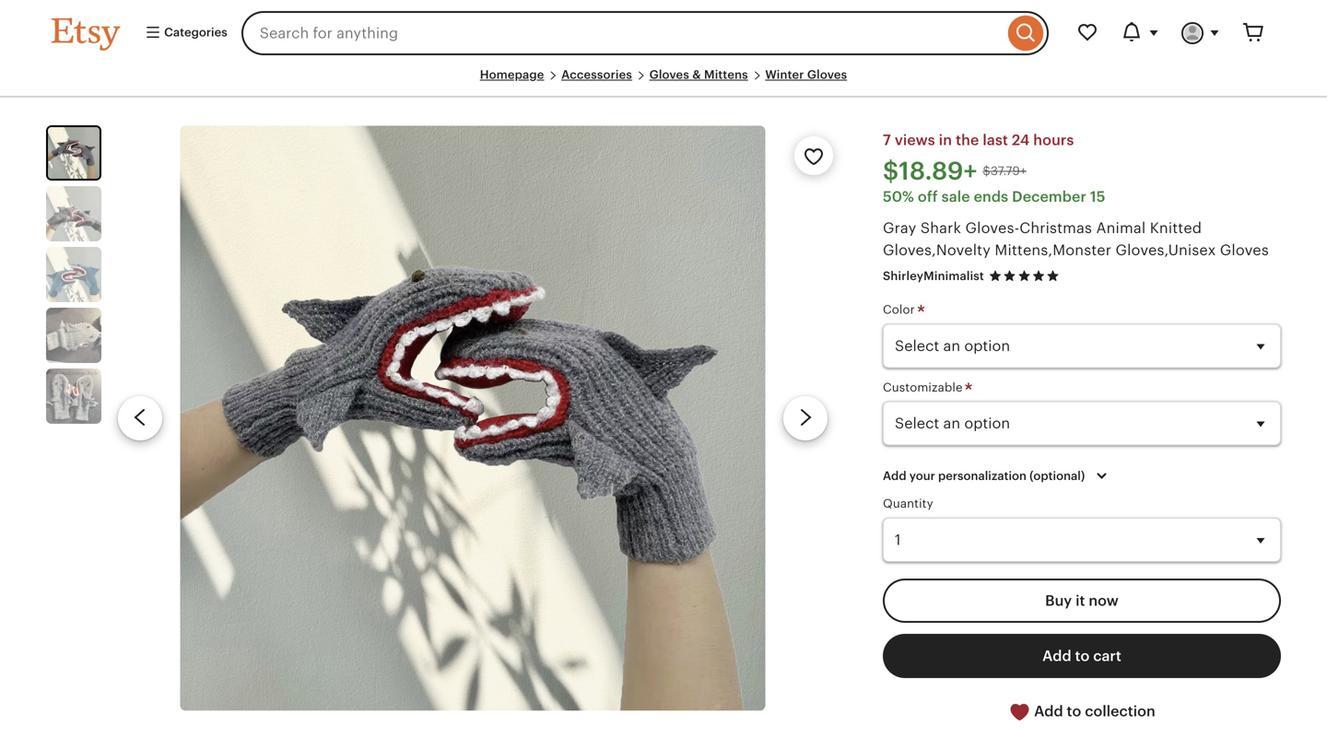Task type: locate. For each thing, give the bounding box(es) containing it.
gloves-
[[966, 220, 1020, 236]]

add for add to collection
[[1034, 703, 1063, 720]]

to
[[1075, 648, 1090, 664], [1067, 703, 1082, 720]]

add left your
[[883, 469, 907, 483]]

gloves right winter
[[807, 68, 847, 82]]

gray
[[883, 220, 917, 236]]

it
[[1076, 592, 1085, 609]]

add inside dropdown button
[[883, 469, 907, 483]]

winter gloves
[[765, 68, 847, 82]]

menu bar
[[52, 66, 1276, 98]]

0 vertical spatial to
[[1075, 648, 1090, 664]]

gloves right "gloves,unisex"
[[1220, 242, 1269, 258]]

add inside button
[[1034, 703, 1063, 720]]

categories button
[[131, 17, 236, 50]]

to left collection
[[1067, 703, 1082, 720]]

2 horizontal spatial gloves
[[1220, 242, 1269, 258]]

to inside add to cart "button"
[[1075, 648, 1090, 664]]

0 vertical spatial add
[[883, 469, 907, 483]]

homepage
[[480, 68, 544, 82]]

2 vertical spatial add
[[1034, 703, 1063, 720]]

add inside "button"
[[1043, 648, 1072, 664]]

add left cart at the right
[[1043, 648, 1072, 664]]

add to cart button
[[883, 634, 1281, 678]]

1 vertical spatial to
[[1067, 703, 1082, 720]]

christmas
[[1020, 220, 1092, 236]]

to left cart at the right
[[1075, 648, 1090, 664]]

customizable
[[883, 381, 966, 394]]

views
[[895, 132, 935, 149]]

1 horizontal spatial gloves
[[807, 68, 847, 82]]

add down add to cart
[[1034, 703, 1063, 720]]

24
[[1012, 132, 1030, 149]]

add to collection button
[[883, 689, 1281, 735]]

gloves,unisex
[[1116, 242, 1216, 258]]

categories
[[161, 25, 227, 39]]

add to collection
[[1031, 703, 1156, 720]]

gloves
[[649, 68, 689, 82], [807, 68, 847, 82], [1220, 242, 1269, 258]]

1 vertical spatial add
[[1043, 648, 1072, 664]]

&
[[692, 68, 701, 82]]

None search field
[[241, 11, 1049, 55]]

animal
[[1096, 220, 1146, 236]]

the
[[956, 132, 979, 149]]

homepage link
[[480, 68, 544, 82]]

$37.79+
[[983, 164, 1027, 178]]

ends
[[974, 188, 1009, 205]]

7
[[883, 132, 891, 149]]

to inside the add to collection button
[[1067, 703, 1082, 720]]

add
[[883, 469, 907, 483], [1043, 648, 1072, 664], [1034, 703, 1063, 720]]

add to cart
[[1043, 648, 1122, 664]]

gray shark gloves-christmas animal knitted glovesnovelty image 1 image
[[180, 126, 766, 711], [48, 127, 100, 179]]

winter
[[765, 68, 804, 82]]

gloves left &
[[649, 68, 689, 82]]



Task type: describe. For each thing, give the bounding box(es) containing it.
7 views in the last 24 hours
[[883, 132, 1074, 149]]

$18.89+
[[883, 157, 977, 185]]

Search for anything text field
[[241, 11, 1004, 55]]

gloves inside gray shark gloves-christmas animal knitted gloves,novelty mittens,monster gloves,unisex gloves
[[1220, 242, 1269, 258]]

50% off sale ends december 15
[[883, 188, 1106, 205]]

gloves & mittens link
[[649, 68, 748, 82]]

shark
[[921, 220, 962, 236]]

0 horizontal spatial gloves
[[649, 68, 689, 82]]

gray shark gloves-christmas animal knitted gloves,novelty mittens,monster gloves,unisex gloves
[[883, 220, 1269, 258]]

accessories
[[561, 68, 632, 82]]

shirleyminimalist
[[883, 269, 984, 283]]

personalization
[[938, 469, 1027, 483]]

add your personalization (optional)
[[883, 469, 1085, 483]]

winter gloves link
[[765, 68, 847, 82]]

now
[[1089, 592, 1119, 609]]

none search field inside categories banner
[[241, 11, 1049, 55]]

to for collection
[[1067, 703, 1082, 720]]

knitted
[[1150, 220, 1202, 236]]

last
[[983, 132, 1008, 149]]

quantity
[[883, 497, 934, 511]]

$18.89+ $37.79+
[[883, 157, 1027, 185]]

cart
[[1093, 648, 1122, 664]]

accessories link
[[561, 68, 632, 82]]

shirleyminimalist link
[[883, 269, 984, 283]]

to for cart
[[1075, 648, 1090, 664]]

gloves & mittens
[[649, 68, 748, 82]]

gray shark gloves-christmas animal knitted glovesnovelty image 3 image
[[46, 247, 101, 303]]

gray shark gloves-christmas animal knitted glovesnovelty image 2 image
[[46, 186, 101, 242]]

15
[[1090, 188, 1106, 205]]

buy it now button
[[883, 579, 1281, 623]]

hours
[[1034, 132, 1074, 149]]

december
[[1012, 188, 1087, 205]]

add your personalization (optional) button
[[869, 457, 1127, 496]]

gray shark gloves-christmas animal knitted glovesnovelty image 5 image
[[46, 369, 101, 424]]

add for add your personalization (optional)
[[883, 469, 907, 483]]

50%
[[883, 188, 914, 205]]

gloves,novelty
[[883, 242, 991, 258]]

add for add to cart
[[1043, 648, 1072, 664]]

your
[[910, 469, 935, 483]]

categories banner
[[18, 0, 1309, 66]]

1 horizontal spatial gray shark gloves-christmas animal knitted glovesnovelty image 1 image
[[180, 126, 766, 711]]

menu bar containing homepage
[[52, 66, 1276, 98]]

collection
[[1085, 703, 1156, 720]]

off
[[918, 188, 938, 205]]

buy it now
[[1045, 592, 1119, 609]]

0 horizontal spatial gray shark gloves-christmas animal knitted glovesnovelty image 1 image
[[48, 127, 100, 179]]

mittens,monster
[[995, 242, 1112, 258]]

mittens
[[704, 68, 748, 82]]

color
[[883, 303, 918, 317]]

(optional)
[[1030, 469, 1085, 483]]

in
[[939, 132, 952, 149]]

gray shark gloves-christmas animal knitted glovesnovelty image 4 image
[[46, 308, 101, 363]]

buy
[[1045, 592, 1072, 609]]

sale
[[942, 188, 970, 205]]



Task type: vqa. For each thing, say whether or not it's contained in the screenshot.
5th Texas from the left
no



